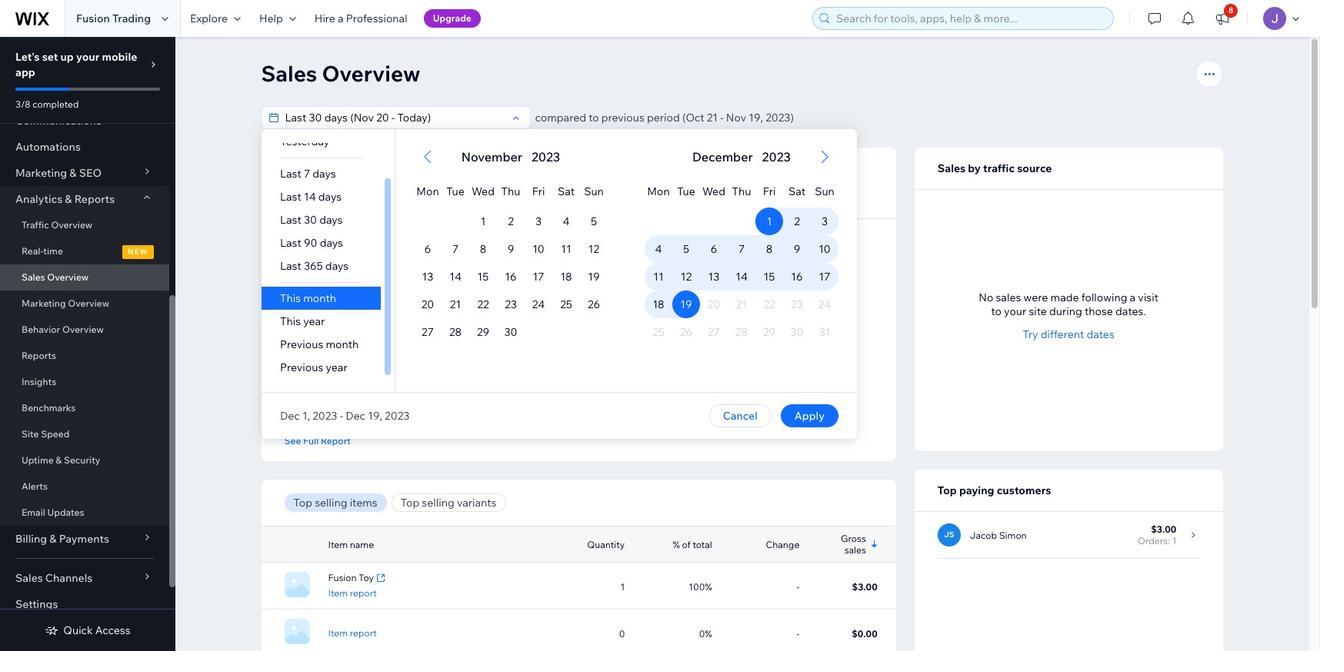 Task type: describe. For each thing, give the bounding box(es) containing it.
compared
[[535, 111, 587, 125]]

thu for 9
[[501, 185, 520, 199]]

hire
[[315, 12, 336, 25]]

mon for 4
[[647, 185, 670, 199]]

3/8
[[15, 99, 30, 110]]

days for last 365 days
[[325, 259, 348, 273]]

were
[[1024, 291, 1049, 305]]

security
[[64, 455, 100, 466]]

mon for 6
[[416, 185, 439, 199]]

0
[[619, 628, 625, 640]]

0 horizontal spatial to
[[589, 111, 599, 125]]

1 horizontal spatial 18
[[653, 298, 664, 312]]

let's set up your mobile app
[[15, 50, 137, 79]]

speed
[[41, 429, 69, 440]]

see
[[284, 435, 301, 447]]

1 vertical spatial 11
[[653, 270, 664, 284]]

traffic
[[984, 162, 1015, 175]]

channels
[[45, 572, 93, 586]]

1 16 from the left
[[505, 270, 517, 284]]

sun for 10
[[815, 185, 835, 199]]

- down change
[[797, 581, 800, 593]]

set
[[42, 50, 58, 64]]

quick access
[[63, 624, 131, 638]]

see full report
[[284, 435, 351, 447]]

row containing 6
[[414, 236, 608, 263]]

5 inside row
[[683, 242, 689, 256]]

365
[[304, 259, 323, 273]]

nov
[[726, 111, 747, 125]]

settings link
[[0, 592, 169, 618]]

8 button
[[1206, 0, 1240, 37]]

cancel button
[[709, 405, 771, 428]]

1 vertical spatial 19,
[[368, 409, 382, 423]]

this for this month
[[280, 292, 301, 306]]

app
[[15, 65, 35, 79]]

overview down professional
[[322, 60, 421, 87]]

0 vertical spatial 0%
[[332, 186, 344, 196]]

previous
[[602, 111, 645, 125]]

dec 1, 2023 - dec 19, 2023
[[280, 409, 409, 423]]

uptime & security
[[22, 455, 100, 466]]

2 6 from the left
[[711, 242, 717, 256]]

2 13 from the left
[[708, 270, 720, 284]]

1 horizontal spatial 8
[[766, 242, 773, 256]]

25
[[560, 298, 572, 312]]

explore
[[190, 12, 228, 25]]

traffic overview
[[22, 219, 93, 231]]

site
[[1029, 305, 1047, 319]]

19 inside 'tuesday, december 19, 2023' cell
[[680, 298, 692, 312]]

& for analytics
[[65, 192, 72, 206]]

0 horizontal spatial 11
[[561, 242, 571, 256]]

0 vertical spatial $3.00
[[284, 182, 323, 199]]

billing
[[15, 533, 47, 546]]

reports link
[[0, 343, 169, 369]]

$0.00
[[852, 628, 878, 640]]

4 inside row
[[655, 242, 662, 256]]

top paying customers
[[938, 484, 1052, 498]]

dates
[[1087, 328, 1115, 342]]

0 horizontal spatial 8
[[480, 242, 486, 256]]

previous for previous month
[[280, 338, 323, 352]]

29
[[477, 326, 489, 339]]

report for 2nd item report button from the bottom of the page
[[350, 588, 377, 600]]

communications
[[15, 114, 102, 128]]

row containing 27
[[414, 319, 608, 346]]

orders:
[[1138, 536, 1171, 547]]

let's
[[15, 50, 40, 64]]

top selling items
[[294, 496, 378, 510]]

overview for 'sales overview' link
[[47, 272, 89, 283]]

hire a professional
[[315, 12, 408, 25]]

row containing 18
[[645, 291, 839, 319]]

sales inside popup button
[[15, 572, 43, 586]]

1 15 from the left
[[477, 270, 489, 284]]

traffic
[[22, 219, 49, 231]]

0 vertical spatial 19
[[588, 270, 600, 284]]

wed for 6
[[702, 185, 725, 199]]

marketing overview
[[22, 298, 109, 309]]

27
[[421, 326, 434, 339]]

days for last 7 days
[[312, 167, 336, 181]]

sales by traffic source
[[938, 162, 1052, 175]]

1 17 from the left
[[533, 270, 544, 284]]

jacob simon
[[970, 530, 1027, 541]]

1 horizontal spatial $3.00
[[852, 581, 878, 593]]

2 horizontal spatial 14
[[736, 270, 748, 284]]

mobile
[[102, 50, 137, 64]]

yesterday
[[280, 135, 329, 149]]

row containing 20
[[414, 291, 608, 319]]

reports inside reports link
[[22, 350, 56, 362]]

paying
[[960, 484, 995, 498]]

0 horizontal spatial 12
[[588, 242, 599, 256]]

1 vertical spatial 0%
[[699, 628, 713, 640]]

total sales
[[284, 166, 337, 180]]

%
[[673, 539, 680, 551]]

real-
[[22, 246, 43, 257]]

selling for items
[[315, 496, 348, 510]]

sales for total
[[312, 166, 337, 180]]

grid containing november
[[395, 129, 626, 393]]

1 horizontal spatial 21
[[707, 111, 718, 125]]

site speed link
[[0, 422, 169, 448]]

0 vertical spatial a
[[338, 12, 344, 25]]

access
[[95, 624, 131, 638]]

last 365 days
[[280, 259, 348, 273]]

row containing 13
[[414, 263, 608, 291]]

year for previous year
[[326, 361, 347, 375]]

fusion for fusion toy
[[328, 573, 357, 584]]

14 inside "list box"
[[304, 190, 316, 204]]

1 item report button from the top
[[328, 587, 377, 601]]

0 horizontal spatial 4
[[563, 215, 570, 229]]

sat for 11
[[558, 185, 575, 199]]

selling for variants
[[422, 496, 455, 510]]

traffic overview link
[[0, 212, 169, 239]]

8 inside button
[[1229, 5, 1234, 15]]

Search for tools, apps, help & more... field
[[832, 8, 1109, 29]]

fusion toy
[[328, 573, 374, 584]]

sales down real-
[[22, 272, 45, 283]]

overview for marketing overview link
[[68, 298, 109, 309]]

3 for 9
[[822, 215, 828, 229]]

% of total
[[673, 539, 713, 551]]

email updates link
[[0, 500, 169, 526]]

automations
[[15, 140, 81, 154]]

behavior overview
[[22, 324, 104, 336]]

up
[[60, 50, 74, 64]]

gross
[[841, 533, 867, 545]]

dates.
[[1116, 305, 1147, 319]]

item name
[[328, 539, 374, 551]]

gross sales
[[841, 533, 867, 556]]

1 dec from the left
[[280, 409, 300, 423]]

toy
[[359, 573, 374, 584]]

1 horizontal spatial 7
[[452, 242, 458, 256]]

2 9 from the left
[[794, 242, 800, 256]]

source
[[1018, 162, 1052, 175]]

report
[[321, 435, 351, 447]]

site
[[22, 429, 39, 440]]

2 item from the top
[[328, 588, 348, 600]]

mon tue wed thu for 7
[[416, 185, 520, 199]]

site speed
[[22, 429, 69, 440]]

try different dates button
[[1023, 328, 1115, 342]]

marketing for marketing overview
[[22, 298, 66, 309]]

overview for behavior overview "link" at the left
[[62, 324, 104, 336]]

(oct
[[683, 111, 705, 125]]

tue for 5
[[677, 185, 695, 199]]

analytics & reports
[[15, 192, 115, 206]]

insights
[[22, 376, 56, 388]]

2 horizontal spatial 7
[[738, 242, 745, 256]]

1 vertical spatial 12
[[681, 270, 692, 284]]

& for marketing
[[70, 166, 77, 180]]

2 for 10
[[508, 215, 514, 229]]

sales overview inside sidebar element
[[22, 272, 89, 283]]

20
[[421, 298, 434, 312]]

insights link
[[0, 369, 169, 396]]

upgrade
[[433, 12, 472, 24]]

2 dec from the left
[[345, 409, 365, 423]]



Task type: vqa. For each thing, say whether or not it's contained in the screenshot.
design inside the Scrollbar: Design & Customize Create Custom Scroll Bar Design In Seconds
no



Task type: locate. For each thing, give the bounding box(es) containing it.
hire a professional link
[[305, 0, 417, 37]]

1 3 from the left
[[535, 215, 542, 229]]

cancel
[[723, 409, 758, 423]]

$3.00 inside $3.00 orders: 1
[[1152, 524, 1177, 536]]

last down total at the left
[[280, 190, 301, 204]]

1 report from the top
[[350, 588, 377, 600]]

0 horizontal spatial sales overview
[[22, 272, 89, 283]]

overview down 'sales overview' link
[[68, 298, 109, 309]]

3 last from the top
[[280, 213, 301, 227]]

row group for grid containing november
[[395, 208, 626, 393]]

tue for 7
[[446, 185, 464, 199]]

alert containing december
[[688, 148, 795, 166]]

- left nov
[[721, 111, 724, 125]]

0 horizontal spatial 18
[[560, 270, 572, 284]]

wed down november
[[471, 185, 495, 199]]

last 14 days
[[280, 190, 341, 204]]

90
[[304, 236, 317, 250]]

days right 365
[[325, 259, 348, 273]]

1 horizontal spatial sales
[[845, 545, 867, 556]]

uptime
[[22, 455, 54, 466]]

0 horizontal spatial 14
[[304, 190, 316, 204]]

1 last from the top
[[280, 167, 301, 181]]

0 vertical spatial month
[[303, 292, 336, 306]]

overview up marketing overview
[[47, 272, 89, 283]]

customers
[[997, 484, 1052, 498]]

1 vertical spatial 4
[[655, 242, 662, 256]]

alerts
[[22, 481, 48, 493]]

sat down 2023)
[[788, 185, 806, 199]]

help button
[[250, 0, 305, 37]]

overview inside 'sales overview' link
[[47, 272, 89, 283]]

tue down december
[[677, 185, 695, 199]]

30 right 29
[[504, 326, 517, 339]]

last for last 14 days
[[280, 190, 301, 204]]

row
[[414, 171, 608, 208], [645, 171, 839, 208], [414, 208, 608, 236], [645, 208, 839, 236], [414, 236, 608, 263], [645, 236, 839, 263], [414, 263, 608, 291], [645, 263, 839, 291], [414, 291, 608, 319], [645, 291, 839, 319], [414, 319, 608, 346], [645, 319, 839, 346]]

1 mon tue wed thu from the left
[[416, 185, 520, 199]]

0 horizontal spatial dec
[[280, 409, 300, 423]]

a inside no sales were made following a visit to your site during those dates.
[[1130, 291, 1136, 305]]

2 grid from the left
[[626, 129, 857, 393]]

2 horizontal spatial $3.00
[[1152, 524, 1177, 536]]

1 horizontal spatial 12
[[681, 270, 692, 284]]

1 horizontal spatial 11
[[653, 270, 664, 284]]

1 horizontal spatial 13
[[708, 270, 720, 284]]

alert down nov
[[688, 148, 795, 166]]

this month
[[280, 292, 336, 306]]

wed
[[471, 185, 495, 199], [702, 185, 725, 199]]

top left items
[[294, 496, 312, 510]]

& inside marketing & seo dropdown button
[[70, 166, 77, 180]]

0 vertical spatial 11
[[561, 242, 571, 256]]

1 horizontal spatial mon tue wed thu
[[647, 185, 751, 199]]

previous down previous month
[[280, 361, 323, 375]]

this
[[280, 292, 301, 306], [280, 315, 301, 329]]

a right hire
[[338, 12, 344, 25]]

quick access button
[[45, 624, 131, 638]]

0 horizontal spatial 0%
[[332, 186, 344, 196]]

row group
[[395, 208, 626, 393], [626, 208, 857, 393]]

2 16 from the left
[[791, 270, 803, 284]]

sales down help button
[[261, 60, 317, 87]]

alert containing november
[[457, 148, 565, 166]]

row group for grid containing december
[[626, 208, 857, 393]]

mon tue wed thu for 5
[[647, 185, 751, 199]]

1 grid from the left
[[395, 129, 626, 393]]

help
[[259, 12, 283, 25]]

0 horizontal spatial a
[[338, 12, 344, 25]]

full
[[303, 435, 319, 447]]

last 7 days
[[280, 167, 336, 181]]

sales up last 14 days
[[312, 166, 337, 180]]

fusion trading
[[76, 12, 151, 25]]

marketing inside dropdown button
[[15, 166, 67, 180]]

0 horizontal spatial selling
[[315, 496, 348, 510]]

wed down december
[[702, 185, 725, 199]]

row containing 4
[[645, 236, 839, 263]]

1 vertical spatial $3.00
[[1152, 524, 1177, 536]]

0 vertical spatial report
[[350, 588, 377, 600]]

thu for 7
[[732, 185, 751, 199]]

selling
[[315, 496, 348, 510], [422, 496, 455, 510]]

dec left 1,
[[280, 409, 300, 423]]

0 horizontal spatial mon tue wed thu
[[416, 185, 520, 199]]

0 horizontal spatial 19,
[[368, 409, 382, 423]]

0 horizontal spatial 21
[[450, 298, 461, 312]]

last left 365
[[280, 259, 301, 273]]

2 this from the top
[[280, 315, 301, 329]]

& left seo
[[70, 166, 77, 180]]

3/8 completed
[[15, 99, 79, 110]]

& inside analytics & reports dropdown button
[[65, 192, 72, 206]]

days right 90
[[320, 236, 343, 250]]

1 vertical spatial 21
[[450, 298, 461, 312]]

last for last 365 days
[[280, 259, 301, 273]]

made
[[1051, 291, 1080, 305]]

1 horizontal spatial fusion
[[328, 573, 357, 584]]

0 vertical spatial sales
[[312, 166, 337, 180]]

2 fri from the left
[[763, 185, 776, 199]]

24
[[532, 298, 545, 312]]

None field
[[281, 107, 507, 129]]

analytics & reports button
[[0, 186, 169, 212]]

fusion left trading
[[76, 12, 110, 25]]

2 2 from the left
[[794, 215, 800, 229]]

18 left 'tuesday, december 19, 2023' cell at the right of the page
[[653, 298, 664, 312]]

analytics
[[15, 192, 62, 206]]

total
[[284, 166, 309, 180]]

to
[[589, 111, 599, 125], [992, 305, 1002, 319]]

12 up 'tuesday, december 19, 2023' cell at the right of the page
[[681, 270, 692, 284]]

1 horizontal spatial year
[[326, 361, 347, 375]]

0 horizontal spatial top
[[294, 496, 312, 510]]

last down last 14 days
[[280, 213, 301, 227]]

2 row group from the left
[[626, 208, 857, 393]]

previous down 'this year'
[[280, 338, 323, 352]]

1 horizontal spatial 4
[[655, 242, 662, 256]]

19,
[[749, 111, 764, 125], [368, 409, 382, 423]]

1 item report from the top
[[328, 588, 377, 600]]

last 30 days
[[280, 213, 342, 227]]

1 vertical spatial marketing
[[22, 298, 66, 309]]

1 horizontal spatial reports
[[74, 192, 115, 206]]

1 vertical spatial item report
[[328, 628, 377, 640]]

during
[[1050, 305, 1083, 319]]

12 up 26 on the left of page
[[588, 242, 599, 256]]

30 up 90
[[304, 213, 317, 227]]

7
[[304, 167, 310, 181], [452, 242, 458, 256], [738, 242, 745, 256]]

1 vertical spatial 5
[[683, 242, 689, 256]]

sales inside gross sales
[[845, 545, 867, 556]]

top
[[938, 484, 957, 498], [294, 496, 312, 510], [401, 496, 420, 510]]

previous year
[[280, 361, 347, 375]]

marketing up the behavior
[[22, 298, 66, 309]]

21 up 28
[[450, 298, 461, 312]]

last left 90
[[280, 236, 301, 250]]

1 vertical spatial previous
[[280, 361, 323, 375]]

0 vertical spatial sales overview
[[261, 60, 421, 87]]

no sales were made following a visit to your site during those dates.
[[979, 291, 1159, 319]]

0 vertical spatial 5
[[591, 215, 597, 229]]

year up previous month
[[303, 315, 325, 329]]

this up 'this year'
[[280, 292, 301, 306]]

1 wed from the left
[[471, 185, 495, 199]]

fri for 8
[[763, 185, 776, 199]]

try
[[1023, 328, 1039, 342]]

1 horizontal spatial a
[[1130, 291, 1136, 305]]

sales up the settings
[[15, 572, 43, 586]]

1 horizontal spatial sales overview
[[261, 60, 421, 87]]

december
[[692, 149, 753, 165]]

top left paying on the right of the page
[[938, 484, 957, 498]]

year
[[303, 315, 325, 329], [326, 361, 347, 375]]

to left previous
[[589, 111, 599, 125]]

alert
[[457, 148, 565, 166], [688, 148, 795, 166]]

0 horizontal spatial reports
[[22, 350, 56, 362]]

to inside no sales were made following a visit to your site during those dates.
[[992, 305, 1002, 319]]

month for this month
[[303, 292, 336, 306]]

0 vertical spatial previous
[[280, 338, 323, 352]]

sales channels button
[[0, 566, 169, 592]]

1 sun from the left
[[584, 185, 604, 199]]

overview
[[322, 60, 421, 87], [51, 219, 93, 231], [47, 272, 89, 283], [68, 298, 109, 309], [62, 324, 104, 336]]

1 horizontal spatial 17
[[819, 270, 830, 284]]

reports
[[74, 192, 115, 206], [22, 350, 56, 362]]

3 for 11
[[535, 215, 542, 229]]

fri for 10
[[532, 185, 545, 199]]

your right "up" in the top left of the page
[[76, 50, 100, 64]]

1 horizontal spatial 30
[[504, 326, 517, 339]]

0 horizontal spatial sat
[[558, 185, 575, 199]]

top for top paying customers
[[938, 484, 957, 498]]

month for previous month
[[326, 338, 359, 352]]

days for last 14 days
[[318, 190, 341, 204]]

apply button
[[781, 405, 839, 428]]

1 horizontal spatial selling
[[422, 496, 455, 510]]

your inside let's set up your mobile app
[[76, 50, 100, 64]]

& inside billing & payments popup button
[[49, 533, 57, 546]]

7 inside "list box"
[[304, 167, 310, 181]]

1 selling from the left
[[315, 496, 348, 510]]

top for top selling variants
[[401, 496, 420, 510]]

1 vertical spatial 30
[[504, 326, 517, 339]]

0% down total sales
[[332, 186, 344, 196]]

reports down seo
[[74, 192, 115, 206]]

& right 'billing'
[[49, 533, 57, 546]]

1 horizontal spatial 6
[[711, 242, 717, 256]]

1 horizontal spatial 19
[[680, 298, 692, 312]]

email
[[22, 507, 45, 519]]

previous
[[280, 338, 323, 352], [280, 361, 323, 375]]

1 thu from the left
[[501, 185, 520, 199]]

0 horizontal spatial mon
[[416, 185, 439, 199]]

2 alert from the left
[[688, 148, 795, 166]]

& down marketing & seo
[[65, 192, 72, 206]]

tue down november
[[446, 185, 464, 199]]

1 fri from the left
[[532, 185, 545, 199]]

a left visit
[[1130, 291, 1136, 305]]

2 3 from the left
[[822, 215, 828, 229]]

1 horizontal spatial 14
[[449, 270, 461, 284]]

sun
[[584, 185, 604, 199], [815, 185, 835, 199]]

marketing & seo button
[[0, 160, 169, 186]]

2 sun from the left
[[815, 185, 835, 199]]

1 mon from the left
[[416, 185, 439, 199]]

1 6 from the left
[[424, 242, 431, 256]]

1
[[480, 215, 486, 229], [767, 215, 772, 229], [1173, 536, 1177, 547], [621, 581, 625, 593]]

sat down compared
[[558, 185, 575, 199]]

overview for traffic overview link
[[51, 219, 93, 231]]

2 right friday, december 1, 2023 cell at the top of the page
[[794, 215, 800, 229]]

0 horizontal spatial 7
[[304, 167, 310, 181]]

1 13 from the left
[[422, 270, 433, 284]]

2 item report button from the top
[[328, 627, 377, 641]]

thu down november
[[501, 185, 520, 199]]

last for last 7 days
[[280, 167, 301, 181]]

12
[[588, 242, 599, 256], [681, 270, 692, 284]]

sales overview down time
[[22, 272, 89, 283]]

year for this year
[[303, 315, 325, 329]]

14
[[304, 190, 316, 204], [449, 270, 461, 284], [736, 270, 748, 284]]

1 2 from the left
[[508, 215, 514, 229]]

0 vertical spatial to
[[589, 111, 599, 125]]

days for last 90 days
[[320, 236, 343, 250]]

2 for 8
[[794, 215, 800, 229]]

18 up '25'
[[560, 270, 572, 284]]

quantity
[[587, 539, 625, 551]]

name
[[350, 539, 374, 551]]

different
[[1041, 328, 1085, 342]]

fusion left toy
[[328, 573, 357, 584]]

0 vertical spatial year
[[303, 315, 325, 329]]

2 vertical spatial sales
[[845, 545, 867, 556]]

selling left variants
[[422, 496, 455, 510]]

completed
[[33, 99, 79, 110]]

2 horizontal spatial sales
[[996, 291, 1022, 305]]

2 17 from the left
[[819, 270, 830, 284]]

tuesday, december 19, 2023 cell
[[672, 291, 700, 319]]

2 15 from the left
[[764, 270, 775, 284]]

0 horizontal spatial sales
[[312, 166, 337, 180]]

10
[[532, 242, 544, 256], [819, 242, 831, 256]]

items
[[350, 496, 378, 510]]

marketing
[[15, 166, 67, 180], [22, 298, 66, 309]]

1 row group from the left
[[395, 208, 626, 393]]

marketing for marketing & seo
[[15, 166, 67, 180]]

0 horizontal spatial tue
[[446, 185, 464, 199]]

- up the report
[[340, 409, 343, 423]]

previous for previous year
[[280, 361, 323, 375]]

top right items
[[401, 496, 420, 510]]

1 vertical spatial item report button
[[328, 627, 377, 641]]

2 thu from the left
[[732, 185, 751, 199]]

sun for 12
[[584, 185, 604, 199]]

4 last from the top
[[280, 236, 301, 250]]

1 vertical spatial a
[[1130, 291, 1136, 305]]

sales right change
[[845, 545, 867, 556]]

november
[[461, 149, 522, 165]]

billing & payments
[[15, 533, 109, 546]]

21 right (oct
[[707, 111, 718, 125]]

communications button
[[0, 108, 169, 134]]

days up last 90 days
[[319, 213, 342, 227]]

0 horizontal spatial 16
[[505, 270, 517, 284]]

billing & payments button
[[0, 526, 169, 553]]

friday, december 1, 2023 cell
[[755, 208, 783, 236]]

2 horizontal spatial top
[[938, 484, 957, 498]]

2 report from the top
[[350, 628, 377, 640]]

1 item from the top
[[328, 539, 348, 551]]

1 tue from the left
[[446, 185, 464, 199]]

sales inside no sales were made following a visit to your site during those dates.
[[996, 291, 1022, 305]]

30 inside "list box"
[[304, 213, 317, 227]]

2 10 from the left
[[819, 242, 831, 256]]

2 last from the top
[[280, 190, 301, 204]]

days up last 14 days
[[312, 167, 336, 181]]

mon tue wed thu down november
[[416, 185, 520, 199]]

1 sat from the left
[[558, 185, 575, 199]]

sales right no
[[996, 291, 1022, 305]]

3 item from the top
[[328, 628, 348, 640]]

dec up the report
[[345, 409, 365, 423]]

sales channels
[[15, 572, 93, 586]]

1 vertical spatial 19
[[680, 298, 692, 312]]

8
[[1229, 5, 1234, 15], [480, 242, 486, 256], [766, 242, 773, 256]]

sidebar element
[[0, 0, 175, 652]]

15 up 22 at the left top of the page
[[477, 270, 489, 284]]

simon
[[1000, 530, 1027, 541]]

grid
[[395, 129, 626, 393], [626, 129, 857, 393]]

& for billing
[[49, 533, 57, 546]]

fusion for fusion trading
[[76, 12, 110, 25]]

2 sat from the left
[[788, 185, 806, 199]]

1 inside $3.00 orders: 1
[[1173, 536, 1177, 547]]

1 alert from the left
[[457, 148, 565, 166]]

2 item report from the top
[[328, 628, 377, 640]]

fri
[[532, 185, 545, 199], [763, 185, 776, 199]]

1 horizontal spatial 19,
[[749, 111, 764, 125]]

1 horizontal spatial thu
[[732, 185, 751, 199]]

15
[[477, 270, 489, 284], [764, 270, 775, 284]]

1 vertical spatial sales overview
[[22, 272, 89, 283]]

2 down november
[[508, 215, 514, 229]]

top for top selling items
[[294, 496, 312, 510]]

& for uptime
[[56, 455, 62, 466]]

1 horizontal spatial 9
[[794, 242, 800, 256]]

2 selling from the left
[[422, 496, 455, 510]]

1 horizontal spatial 15
[[764, 270, 775, 284]]

last for last 30 days
[[280, 213, 301, 227]]

upgrade button
[[424, 9, 481, 28]]

0 vertical spatial 21
[[707, 111, 718, 125]]

17
[[533, 270, 544, 284], [819, 270, 830, 284]]

to left site
[[992, 305, 1002, 319]]

0 horizontal spatial fusion
[[76, 12, 110, 25]]

year down previous month
[[326, 361, 347, 375]]

1 vertical spatial report
[[350, 628, 377, 640]]

& inside uptime & security link
[[56, 455, 62, 466]]

1 inside cell
[[767, 215, 772, 229]]

payments
[[59, 533, 109, 546]]

list box
[[261, 130, 394, 379]]

0 horizontal spatial 6
[[424, 242, 431, 256]]

1 10 from the left
[[532, 242, 544, 256]]

sales left by on the top of page
[[938, 162, 966, 175]]

2 previous from the top
[[280, 361, 323, 375]]

days for last 30 days
[[319, 213, 342, 227]]

real-time
[[22, 246, 63, 257]]

grid containing december
[[626, 129, 857, 393]]

0 horizontal spatial year
[[303, 315, 325, 329]]

variants
[[457, 496, 497, 510]]

report for first item report button from the bottom
[[350, 628, 377, 640]]

0 vertical spatial item
[[328, 539, 348, 551]]

0% down 100%
[[699, 628, 713, 640]]

1 vertical spatial your
[[1005, 305, 1027, 319]]

overview inside marketing overview link
[[68, 298, 109, 309]]

0 horizontal spatial 15
[[477, 270, 489, 284]]

list box containing yesterday
[[261, 130, 394, 379]]

2 tue from the left
[[677, 185, 695, 199]]

last up last 14 days
[[280, 167, 301, 181]]

marketing up analytics
[[15, 166, 67, 180]]

month up 'this year'
[[303, 292, 336, 306]]

alert down compared
[[457, 148, 565, 166]]

1 9 from the left
[[507, 242, 514, 256]]

1 horizontal spatial 10
[[819, 242, 831, 256]]

dec
[[280, 409, 300, 423], [345, 409, 365, 423]]

mon tue wed thu down december
[[647, 185, 751, 199]]

- left $0.00
[[797, 628, 800, 640]]

marketing & seo
[[15, 166, 102, 180]]

1 horizontal spatial 2
[[794, 215, 800, 229]]

no
[[979, 291, 994, 305]]

sales for gross
[[845, 545, 867, 556]]

1 vertical spatial reports
[[22, 350, 56, 362]]

sales
[[312, 166, 337, 180], [996, 291, 1022, 305], [845, 545, 867, 556]]

15 down friday, december 1, 2023 cell at the top of the page
[[764, 270, 775, 284]]

updates
[[47, 507, 84, 519]]

overview inside behavior overview "link"
[[62, 324, 104, 336]]

$3.00
[[284, 182, 323, 199], [1152, 524, 1177, 536], [852, 581, 878, 593]]

days up 'last 30 days'
[[318, 190, 341, 204]]

selling left items
[[315, 496, 348, 510]]

sales for no
[[996, 291, 1022, 305]]

reports up insights
[[22, 350, 56, 362]]

1 vertical spatial year
[[326, 361, 347, 375]]

your inside no sales were made following a visit to your site during those dates.
[[1005, 305, 1027, 319]]

reports inside analytics & reports dropdown button
[[74, 192, 115, 206]]

wed for 8
[[471, 185, 495, 199]]

2 horizontal spatial 8
[[1229, 5, 1234, 15]]

1 horizontal spatial sat
[[788, 185, 806, 199]]

13
[[422, 270, 433, 284], [708, 270, 720, 284]]

0 horizontal spatial your
[[76, 50, 100, 64]]

this down this month
[[280, 315, 301, 329]]

behavior overview link
[[0, 317, 169, 343]]

0 horizontal spatial 30
[[304, 213, 317, 227]]

sat for 9
[[788, 185, 806, 199]]

2 wed from the left
[[702, 185, 725, 199]]

0 vertical spatial 30
[[304, 213, 317, 227]]

& right uptime
[[56, 455, 62, 466]]

0 horizontal spatial 5
[[591, 215, 597, 229]]

0 horizontal spatial $3.00
[[284, 182, 323, 199]]

automations link
[[0, 134, 169, 160]]

thu down december
[[732, 185, 751, 199]]

11
[[561, 242, 571, 256], [653, 270, 664, 284]]

5 last from the top
[[280, 259, 301, 273]]

0 horizontal spatial thu
[[501, 185, 520, 199]]

1 horizontal spatial sun
[[815, 185, 835, 199]]

2 mon tue wed thu from the left
[[647, 185, 751, 199]]

sales overview down hire
[[261, 60, 421, 87]]

overview inside traffic overview link
[[51, 219, 93, 231]]

marketing overview link
[[0, 291, 169, 317]]

overview down analytics & reports
[[51, 219, 93, 231]]

1 horizontal spatial fri
[[763, 185, 776, 199]]

overview down marketing overview link
[[62, 324, 104, 336]]

1 this from the top
[[280, 292, 301, 306]]

2 mon from the left
[[647, 185, 670, 199]]

visit
[[1139, 291, 1159, 305]]

last for last 90 days
[[280, 236, 301, 250]]

1 vertical spatial 18
[[653, 298, 664, 312]]

1 previous from the top
[[280, 338, 323, 352]]

this for this year
[[280, 315, 301, 329]]

see full report button
[[284, 434, 351, 448]]

your left site
[[1005, 305, 1027, 319]]

1,
[[302, 409, 310, 423]]

month up previous year
[[326, 338, 359, 352]]

0 vertical spatial 12
[[588, 242, 599, 256]]

jacob
[[970, 530, 997, 541]]

row containing 11
[[645, 263, 839, 291]]



